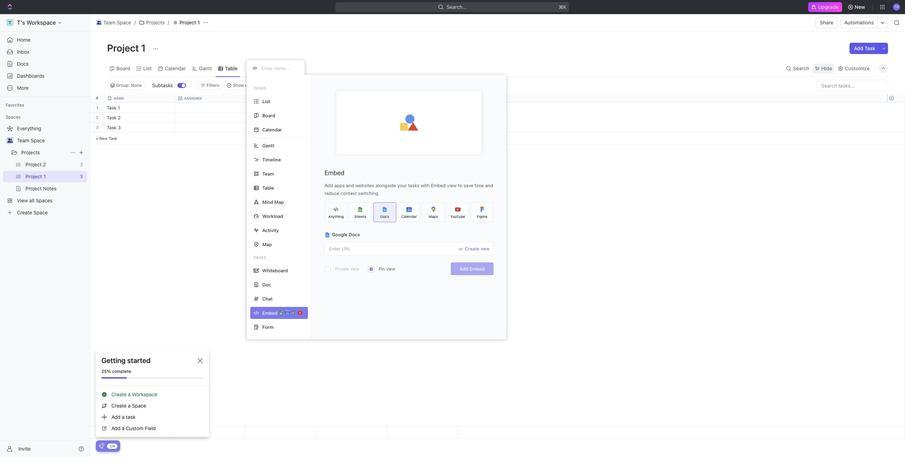 Task type: vqa. For each thing, say whether or not it's contained in the screenshot.
2nd Due Date from the bottom of the page
no



Task type: describe. For each thing, give the bounding box(es) containing it.
to for task 3
[[250, 126, 255, 130]]

automations
[[844, 19, 874, 25]]

2 vertical spatial docs
[[349, 232, 360, 238]]

add a custom field
[[111, 426, 156, 432]]

google docs
[[332, 232, 360, 238]]

workload
[[262, 213, 283, 219]]

1 horizontal spatial map
[[274, 199, 284, 205]]

a for custom
[[122, 426, 125, 432]]

form
[[262, 324, 274, 330]]

a for workspace
[[128, 392, 131, 398]]

0 vertical spatial embed
[[325, 169, 345, 177]]

view button
[[246, 60, 269, 77]]

to inside add apps and websites alongside your tasks with embed view to save time and reduce context switching.
[[458, 183, 462, 188]]

context
[[341, 191, 357, 196]]

0 horizontal spatial gantt
[[199, 65, 212, 71]]

show
[[233, 83, 244, 88]]

1 vertical spatial map
[[262, 242, 272, 247]]

customize button
[[836, 63, 872, 73]]

2 horizontal spatial space
[[132, 403, 146, 409]]

favorites
[[6, 103, 24, 108]]

1 / from the left
[[134, 19, 136, 25]]

2 for ‎task
[[118, 115, 121, 121]]

board link
[[115, 63, 130, 73]]

0 horizontal spatial project 1
[[107, 42, 148, 54]]

sidebar navigation
[[0, 14, 90, 458]]

mind
[[262, 199, 273, 205]]

1 inside 1 2 3
[[96, 105, 98, 110]]

row inside "grid"
[[104, 94, 458, 103]]

1 vertical spatial calendar
[[262, 127, 282, 132]]

25%
[[101, 369, 111, 374]]

tasks
[[408, 183, 419, 188]]

table link
[[224, 63, 238, 73]]

press space to select this row. row containing 3
[[90, 123, 104, 133]]

anything
[[328, 214, 344, 219]]

0 vertical spatial team space link
[[94, 18, 133, 27]]

reduce
[[325, 191, 339, 196]]

space inside sidebar navigation
[[31, 138, 45, 144]]

to do cell for ‎task 2
[[246, 113, 316, 122]]

share
[[820, 19, 834, 25]]

0 vertical spatial team
[[103, 19, 116, 25]]

pin
[[379, 267, 385, 272]]

‎task 1
[[107, 105, 120, 111]]

time
[[475, 183, 484, 188]]

1 horizontal spatial project 1
[[179, 19, 200, 25]]

0 vertical spatial create
[[465, 246, 479, 252]]

press space to select this row. row containing ‎task 2
[[104, 113, 458, 124]]

list inside list link
[[143, 65, 152, 71]]

2 and from the left
[[485, 183, 493, 188]]

field
[[145, 426, 156, 432]]

do for task 3
[[257, 126, 262, 130]]

list link
[[142, 63, 152, 73]]

new for new task
[[99, 136, 108, 141]]

⌘k
[[559, 4, 567, 10]]

‎task for ‎task 2
[[107, 115, 117, 121]]

add apps and websites alongside your tasks with embed view to save time and reduce context switching.
[[325, 183, 493, 196]]

to for ‎task 2
[[250, 116, 255, 120]]

upgrade link
[[808, 2, 842, 12]]

1 horizontal spatial board
[[262, 113, 275, 118]]

started
[[127, 357, 151, 365]]

view
[[256, 65, 267, 71]]

0 horizontal spatial project
[[107, 42, 139, 54]]

show closed
[[233, 83, 259, 88]]

new task
[[99, 136, 117, 141]]

or create new
[[459, 246, 490, 252]]

spaces
[[6, 115, 21, 120]]

activity
[[262, 228, 279, 233]]

add embed button
[[451, 263, 494, 275]]

whiteboard
[[262, 268, 288, 273]]

add a task
[[111, 414, 135, 420]]

set priority element for 3
[[386, 123, 397, 134]]

favorites button
[[3, 101, 27, 110]]

create a workspace
[[111, 392, 157, 398]]

add embed
[[460, 266, 485, 272]]

press space to select this row. row containing task 3
[[104, 123, 458, 134]]

workspace
[[132, 392, 157, 398]]

task inside press space to select this row. row
[[107, 125, 117, 130]]

private
[[335, 267, 349, 272]]

mind map
[[262, 199, 284, 205]]

task 3
[[107, 125, 121, 130]]

1 horizontal spatial space
[[117, 19, 131, 25]]

search...
[[447, 4, 467, 10]]

getting started
[[101, 357, 151, 365]]

‎task for ‎task 1
[[107, 105, 117, 111]]

0 vertical spatial calendar
[[165, 65, 186, 71]]

subtasks
[[152, 82, 173, 88]]

inbox
[[17, 49, 29, 55]]

3 inside press space to select this row. row
[[118, 125, 121, 130]]

view inside add apps and websites alongside your tasks with embed view to save time and reduce context switching.
[[447, 183, 457, 188]]

home link
[[3, 34, 87, 46]]

with
[[421, 183, 430, 188]]

gantt link
[[198, 63, 212, 73]]

maps
[[429, 214, 438, 219]]

team space inside "tree"
[[17, 138, 45, 144]]

1 horizontal spatial table
[[262, 185, 274, 191]]

doc
[[262, 282, 271, 288]]

1 horizontal spatial projects
[[146, 19, 165, 25]]

youtube
[[450, 214, 465, 219]]

save
[[464, 183, 473, 188]]

search
[[793, 65, 809, 71]]

view button
[[246, 63, 269, 73]]

1 horizontal spatial project
[[179, 19, 196, 25]]

add task
[[854, 45, 875, 51]]

onboarding checklist button image
[[99, 444, 104, 449]]

custom
[[126, 426, 144, 432]]

0 horizontal spatial table
[[225, 65, 238, 71]]

search button
[[784, 63, 812, 73]]

hide button
[[813, 63, 834, 73]]

‎task 2
[[107, 115, 121, 121]]

your
[[397, 183, 407, 188]]

tasks
[[254, 86, 266, 91]]

closed
[[245, 83, 259, 88]]

calendar link
[[163, 63, 186, 73]]

1/4
[[110, 444, 115, 449]]

upgrade
[[818, 4, 839, 10]]

sheets
[[354, 214, 366, 219]]



Task type: locate. For each thing, give the bounding box(es) containing it.
view for private view
[[350, 267, 359, 272]]

0 vertical spatial project
[[179, 19, 196, 25]]

team right user group image
[[103, 19, 116, 25]]

Enter URL text field
[[325, 243, 459, 255]]

0 horizontal spatial and
[[346, 183, 354, 188]]

embed right with
[[431, 183, 446, 188]]

1 set priority element from the top
[[386, 113, 397, 124]]

view for pin view
[[386, 267, 395, 272]]

embed down or create new
[[470, 266, 485, 272]]

row
[[104, 94, 458, 103]]

0 horizontal spatial calendar
[[165, 65, 186, 71]]

set priority image
[[386, 123, 397, 134]]

1 horizontal spatial new
[[855, 4, 865, 10]]

automations button
[[841, 17, 878, 28]]

task
[[865, 45, 875, 51], [107, 125, 117, 130], [109, 136, 117, 141]]

add for add a task
[[111, 414, 120, 420]]

team space
[[103, 19, 131, 25], [17, 138, 45, 144]]

view right private
[[350, 267, 359, 272]]

to do for ‎task 2
[[250, 116, 262, 120]]

0 horizontal spatial 2
[[96, 115, 98, 120]]

docs down inbox on the left top
[[17, 61, 29, 67]]

add up reduce
[[325, 183, 333, 188]]

add for add embed
[[460, 266, 468, 272]]

0 vertical spatial to do
[[250, 116, 262, 120]]

0 vertical spatial docs
[[17, 61, 29, 67]]

and right time
[[485, 183, 493, 188]]

1 horizontal spatial docs
[[349, 232, 360, 238]]

0 vertical spatial list
[[143, 65, 152, 71]]

2 vertical spatial task
[[109, 136, 117, 141]]

create up "add a task"
[[111, 403, 127, 409]]

‎task
[[107, 105, 117, 111], [107, 115, 117, 121]]

to
[[250, 116, 255, 120], [250, 126, 255, 130], [458, 183, 462, 188]]

board left list link on the left
[[116, 65, 130, 71]]

map right mind
[[274, 199, 284, 205]]

1 to do from the top
[[250, 116, 262, 120]]

list
[[143, 65, 152, 71], [262, 98, 270, 104]]

new inside "grid"
[[99, 136, 108, 141]]

0 horizontal spatial space
[[31, 138, 45, 144]]

1 horizontal spatial gantt
[[262, 143, 275, 148]]

1 and from the left
[[346, 183, 354, 188]]

‎task up ‎task 2
[[107, 105, 117, 111]]

new
[[855, 4, 865, 10], [99, 136, 108, 141]]

team space right user group icon
[[17, 138, 45, 144]]

add for add task
[[854, 45, 863, 51]]

1 horizontal spatial view
[[386, 267, 395, 272]]

close image
[[198, 359, 203, 363]]

view
[[447, 183, 457, 188], [350, 267, 359, 272], [386, 267, 395, 272]]

1 vertical spatial projects link
[[21, 147, 67, 158]]

docs
[[17, 61, 29, 67], [380, 214, 389, 219], [349, 232, 360, 238]]

invite
[[18, 446, 31, 452]]

board inside board link
[[116, 65, 130, 71]]

1 vertical spatial embed
[[431, 183, 446, 188]]

0 vertical spatial to do cell
[[246, 113, 316, 122]]

row group containing 1 2 3
[[90, 103, 104, 145]]

1 vertical spatial new
[[99, 136, 108, 141]]

a left task
[[122, 414, 125, 420]]

gantt left table link
[[199, 65, 212, 71]]

new button
[[845, 1, 869, 13]]

user group image
[[7, 139, 13, 143]]

1 vertical spatial to do
[[250, 126, 262, 130]]

map down the activity
[[262, 242, 272, 247]]

dashboards link
[[3, 70, 87, 82]]

embed inside add apps and websites alongside your tasks with embed view to save time and reduce context switching.
[[431, 183, 446, 188]]

gantt up timeline
[[262, 143, 275, 148]]

space right user group image
[[117, 19, 131, 25]]

set priority element for 2
[[386, 113, 397, 124]]

1 vertical spatial team space
[[17, 138, 45, 144]]

2 inside 1 2 3
[[96, 115, 98, 120]]

board down tasks
[[262, 113, 275, 118]]

embed up apps
[[325, 169, 345, 177]]

1 vertical spatial ‎task
[[107, 115, 117, 121]]

0 vertical spatial projects link
[[137, 18, 166, 27]]

1 vertical spatial gantt
[[262, 143, 275, 148]]

create up create a space on the left bottom of the page
[[111, 392, 127, 398]]

2 do from the top
[[257, 126, 262, 130]]

0 vertical spatial gantt
[[199, 65, 212, 71]]

google
[[332, 232, 348, 238]]

hide
[[821, 65, 832, 71]]

2 / from the left
[[168, 19, 169, 25]]

0 vertical spatial map
[[274, 199, 284, 205]]

1 horizontal spatial list
[[262, 98, 270, 104]]

subtasks button
[[149, 80, 178, 91]]

‎task down ‎task 1
[[107, 115, 117, 121]]

or
[[459, 246, 463, 252]]

0 vertical spatial table
[[225, 65, 238, 71]]

onboarding checklist button element
[[99, 444, 104, 449]]

0 vertical spatial new
[[855, 4, 865, 10]]

private view
[[335, 267, 359, 272]]

1 vertical spatial list
[[262, 98, 270, 104]]

team space link
[[94, 18, 133, 27], [17, 135, 86, 146]]

2 horizontal spatial view
[[447, 183, 457, 188]]

1 vertical spatial board
[[262, 113, 275, 118]]

pages
[[254, 255, 266, 260]]

1 vertical spatial do
[[257, 126, 262, 130]]

view right pin
[[386, 267, 395, 272]]

table up mind
[[262, 185, 274, 191]]

task down task 3
[[109, 136, 117, 141]]

add left task
[[111, 414, 120, 420]]

Search tasks... text field
[[817, 80, 888, 91]]

1 do from the top
[[257, 116, 262, 120]]

team right user group icon
[[17, 138, 29, 144]]

0 horizontal spatial new
[[99, 136, 108, 141]]

#
[[96, 95, 98, 101]]

a for task
[[122, 414, 125, 420]]

complete
[[112, 369, 131, 374]]

list down tasks
[[262, 98, 270, 104]]

1 vertical spatial docs
[[380, 214, 389, 219]]

1 vertical spatial team space link
[[17, 135, 86, 146]]

cell
[[175, 103, 246, 112], [246, 103, 316, 112], [316, 103, 387, 112], [175, 113, 246, 122], [316, 113, 387, 122], [175, 123, 246, 132], [316, 123, 387, 132]]

grid containing ‎task 1
[[90, 94, 905, 439]]

to do cell for task 3
[[246, 123, 316, 132]]

board
[[116, 65, 130, 71], [262, 113, 275, 118]]

team space right user group image
[[103, 19, 131, 25]]

1 vertical spatial project 1
[[107, 42, 148, 54]]

getting
[[101, 357, 126, 365]]

2 left ‎task 2
[[96, 115, 98, 120]]

25% complete
[[101, 369, 131, 374]]

add inside add apps and websites alongside your tasks with embed view to save time and reduce context switching.
[[325, 183, 333, 188]]

space down create a workspace
[[132, 403, 146, 409]]

1 horizontal spatial calendar
[[262, 127, 282, 132]]

add for add apps and websites alongside your tasks with embed view to save time and reduce context switching.
[[325, 183, 333, 188]]

0 horizontal spatial board
[[116, 65, 130, 71]]

1 vertical spatial project
[[107, 42, 139, 54]]

apps
[[334, 183, 345, 188]]

add up customize
[[854, 45, 863, 51]]

view left save
[[447, 183, 457, 188]]

do for ‎task 2
[[257, 116, 262, 120]]

timeline
[[262, 157, 281, 162]]

0 horizontal spatial projects link
[[21, 147, 67, 158]]

task for new task
[[109, 136, 117, 141]]

websites
[[355, 183, 374, 188]]

to do for task 3
[[250, 126, 262, 130]]

press space to select this row. row
[[90, 103, 104, 113], [104, 103, 458, 114], [90, 113, 104, 123], [104, 113, 458, 124], [90, 123, 104, 133], [104, 123, 458, 134], [104, 427, 458, 439]]

projects
[[146, 19, 165, 25], [21, 150, 40, 156]]

docs inside 'link'
[[17, 61, 29, 67]]

1 horizontal spatial and
[[485, 183, 493, 188]]

2 vertical spatial team
[[262, 171, 274, 177]]

0 vertical spatial project 1
[[179, 19, 200, 25]]

1 horizontal spatial 3
[[118, 125, 121, 130]]

1 vertical spatial to do cell
[[246, 123, 316, 132]]

project 1 link
[[171, 18, 202, 27]]

figma
[[477, 214, 487, 219]]

2 vertical spatial embed
[[470, 266, 485, 272]]

new for new
[[855, 4, 865, 10]]

show closed button
[[224, 81, 262, 90]]

0 horizontal spatial map
[[262, 242, 272, 247]]

1 vertical spatial task
[[107, 125, 117, 130]]

pin view
[[379, 267, 395, 272]]

2 to do from the top
[[250, 126, 262, 130]]

/
[[134, 19, 136, 25], [168, 19, 169, 25]]

new up automations
[[855, 4, 865, 10]]

1
[[197, 19, 200, 25], [141, 42, 146, 54], [118, 105, 120, 111], [96, 105, 98, 110]]

2 vertical spatial calendar
[[401, 214, 417, 219]]

home
[[17, 37, 30, 43]]

share button
[[816, 17, 838, 28]]

2 for 1
[[96, 115, 98, 120]]

tree containing team space
[[3, 123, 87, 219]]

and
[[346, 183, 354, 188], [485, 183, 493, 188]]

create for create a space
[[111, 403, 127, 409]]

1 vertical spatial team
[[17, 138, 29, 144]]

2 ‎task from the top
[[107, 115, 117, 121]]

2
[[118, 115, 121, 121], [96, 115, 98, 120]]

task up customize
[[865, 45, 875, 51]]

1 horizontal spatial projects link
[[137, 18, 166, 27]]

press space to select this row. row containing ‎task 1
[[104, 103, 458, 114]]

1 vertical spatial projects
[[21, 150, 40, 156]]

new inside 'button'
[[855, 4, 865, 10]]

2 horizontal spatial team
[[262, 171, 274, 177]]

calendar up subtasks button
[[165, 65, 186, 71]]

a down "add a task"
[[122, 426, 125, 432]]

docs link
[[3, 58, 87, 70]]

0 vertical spatial do
[[257, 116, 262, 120]]

2 vertical spatial space
[[132, 403, 146, 409]]

2 horizontal spatial calendar
[[401, 214, 417, 219]]

calendar up timeline
[[262, 127, 282, 132]]

project
[[179, 19, 196, 25], [107, 42, 139, 54]]

alongside
[[375, 183, 396, 188]]

1 horizontal spatial team
[[103, 19, 116, 25]]

do down tasks
[[257, 116, 262, 120]]

team inside "tree"
[[17, 138, 29, 144]]

2 vertical spatial to
[[458, 183, 462, 188]]

projects link
[[137, 18, 166, 27], [21, 147, 67, 158]]

0 horizontal spatial team space link
[[17, 135, 86, 146]]

0 horizontal spatial list
[[143, 65, 152, 71]]

a up task
[[128, 403, 131, 409]]

1 horizontal spatial embed
[[431, 183, 446, 188]]

2 to do cell from the top
[[246, 123, 316, 132]]

1 2 3
[[96, 105, 98, 130]]

create for create a workspace
[[111, 392, 127, 398]]

1 to do cell from the top
[[246, 113, 316, 122]]

task
[[126, 414, 135, 420]]

Enter name... field
[[261, 65, 299, 71]]

task down ‎task 2
[[107, 125, 117, 130]]

create a space
[[111, 403, 146, 409]]

press space to select this row. row containing 1
[[90, 103, 104, 113]]

task inside button
[[865, 45, 875, 51]]

1 vertical spatial create
[[111, 392, 127, 398]]

tree inside sidebar navigation
[[3, 123, 87, 219]]

dashboards
[[17, 73, 44, 79]]

0 horizontal spatial embed
[[325, 169, 345, 177]]

0 horizontal spatial 3
[[96, 125, 98, 130]]

projects inside "tree"
[[21, 150, 40, 156]]

a for space
[[128, 403, 131, 409]]

2 set priority element from the top
[[386, 123, 397, 134]]

1 vertical spatial table
[[262, 185, 274, 191]]

docs right google
[[349, 232, 360, 238]]

chat
[[262, 296, 273, 302]]

0 vertical spatial task
[[865, 45, 875, 51]]

grid
[[90, 94, 905, 439]]

2 horizontal spatial embed
[[470, 266, 485, 272]]

3 left task 3
[[96, 125, 98, 130]]

new down task 3
[[99, 136, 108, 141]]

list up subtasks button
[[143, 65, 152, 71]]

table up show at the left of page
[[225, 65, 238, 71]]

1 horizontal spatial team space link
[[94, 18, 133, 27]]

add task button
[[850, 43, 880, 54]]

add down "add a task"
[[111, 426, 120, 432]]

to do
[[250, 116, 262, 120], [250, 126, 262, 130]]

inbox link
[[3, 46, 87, 58]]

customize
[[845, 65, 870, 71]]

do up timeline
[[257, 126, 262, 130]]

row group containing ‎task 1
[[104, 103, 458, 145]]

0 horizontal spatial team space
[[17, 138, 45, 144]]

new
[[481, 246, 490, 252]]

set priority image
[[386, 113, 397, 124]]

3 down ‎task 2
[[118, 125, 121, 130]]

project 1
[[179, 19, 200, 25], [107, 42, 148, 54]]

embed inside add embed button
[[470, 266, 485, 272]]

row group
[[90, 103, 104, 145], [104, 103, 458, 145], [887, 103, 905, 145], [887, 427, 905, 439]]

create right the "or"
[[465, 246, 479, 252]]

a up create a space on the left bottom of the page
[[128, 392, 131, 398]]

0 horizontal spatial docs
[[17, 61, 29, 67]]

team down timeline
[[262, 171, 274, 177]]

0 vertical spatial to
[[250, 116, 255, 120]]

1 horizontal spatial team space
[[103, 19, 131, 25]]

press space to select this row. row containing 2
[[90, 113, 104, 123]]

0 horizontal spatial team
[[17, 138, 29, 144]]

space right user group icon
[[31, 138, 45, 144]]

and up context
[[346, 183, 354, 188]]

calendar left maps
[[401, 214, 417, 219]]

docs right sheets
[[380, 214, 389, 219]]

add down the "or"
[[460, 266, 468, 272]]

space
[[117, 19, 131, 25], [31, 138, 45, 144], [132, 403, 146, 409]]

0 horizontal spatial /
[[134, 19, 136, 25]]

1 horizontal spatial /
[[168, 19, 169, 25]]

user group image
[[97, 21, 101, 24]]

2 up task 3
[[118, 115, 121, 121]]

task for add task
[[865, 45, 875, 51]]

2 vertical spatial create
[[111, 403, 127, 409]]

1 vertical spatial to
[[250, 126, 255, 130]]

add for add a custom field
[[111, 426, 120, 432]]

tree
[[3, 123, 87, 219]]

0 vertical spatial projects
[[146, 19, 165, 25]]

0 vertical spatial team space
[[103, 19, 131, 25]]

to do cell
[[246, 113, 316, 122], [246, 123, 316, 132]]

set priority element
[[386, 113, 397, 124], [386, 123, 397, 134]]

1 ‎task from the top
[[107, 105, 117, 111]]

create
[[465, 246, 479, 252], [111, 392, 127, 398], [111, 403, 127, 409]]

1 horizontal spatial 2
[[118, 115, 121, 121]]

0 horizontal spatial view
[[350, 267, 359, 272]]



